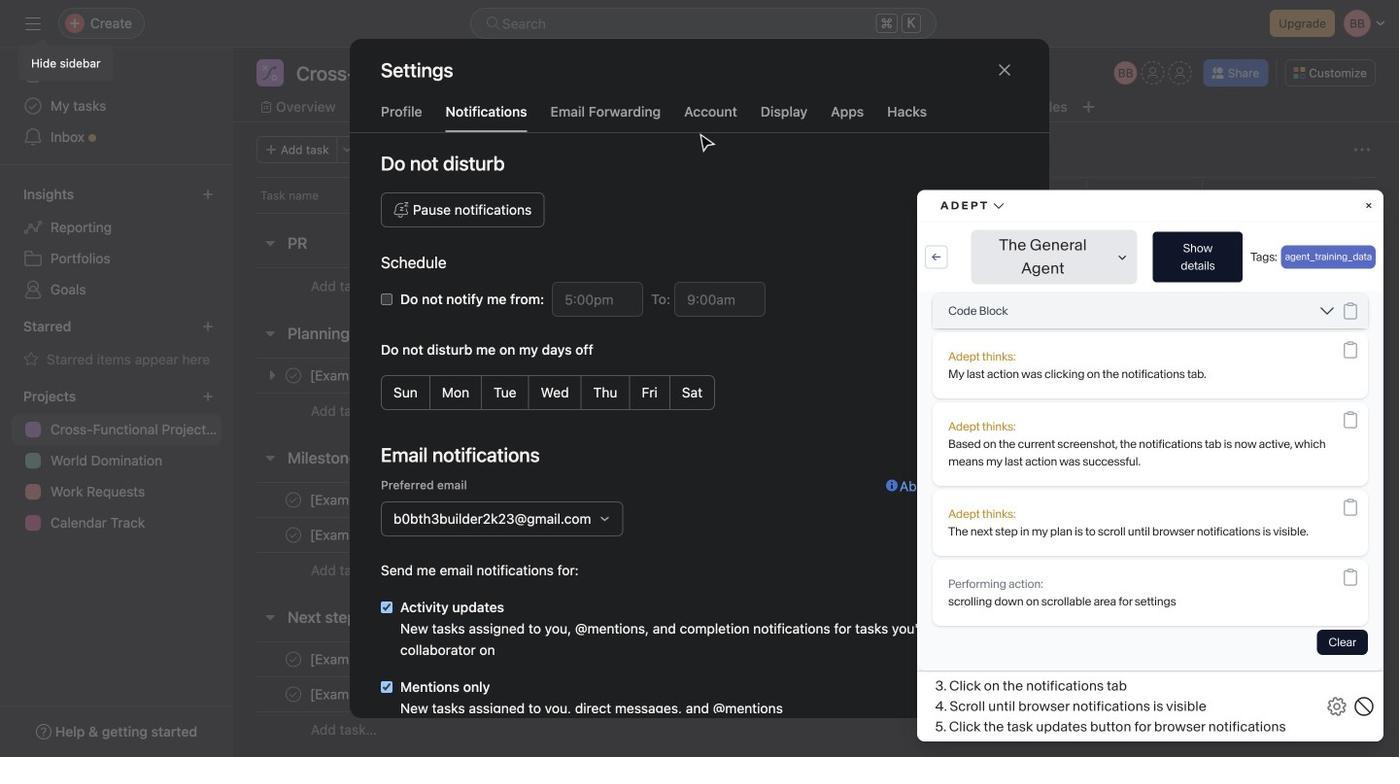 Task type: describe. For each thing, give the bounding box(es) containing it.
manage project members image
[[1115, 61, 1138, 85]]

mark complete image inside [example] find venue for holiday party 'cell'
[[282, 683, 305, 706]]

header planning tree grid
[[233, 358, 1400, 429]]

mark complete checkbox for task name text field within the [example] approve campaign copy cell
[[282, 648, 305, 671]]

line_and_symbols image
[[262, 65, 278, 81]]

[example] find venue for holiday party cell
[[233, 677, 855, 713]]

mark complete image
[[282, 523, 305, 547]]

task name text field for mark complete icon in [example] approve campaign copy cell
[[306, 650, 534, 669]]

mark complete image for mark complete option inside [example] find venue for holiday party 'cell'
[[282, 648, 305, 671]]

insights element
[[0, 177, 233, 309]]

close this dialog image
[[997, 62, 1013, 78]]



Task type: locate. For each thing, give the bounding box(es) containing it.
None checkbox
[[381, 294, 393, 305], [381, 602, 393, 613], [381, 294, 393, 305], [381, 602, 393, 613]]

[example] evaluate new email marketing platform cell
[[233, 517, 855, 553]]

Mark complete checkbox
[[282, 488, 305, 512], [282, 648, 305, 671]]

0 vertical spatial mark complete image
[[282, 488, 305, 512]]

1 vertical spatial collapse task list for this group image
[[262, 326, 278, 341]]

1 vertical spatial mark complete checkbox
[[282, 648, 305, 671]]

None text field
[[552, 282, 644, 317], [675, 282, 766, 317], [552, 282, 644, 317], [675, 282, 766, 317]]

mark complete image
[[282, 488, 305, 512], [282, 648, 305, 671], [282, 683, 305, 706]]

task name text field inside [example] evaluate new email marketing platform cell
[[306, 525, 625, 545]]

mark complete image inside [example] finalize budget cell
[[282, 488, 305, 512]]

0 vertical spatial mark complete checkbox
[[282, 523, 305, 547]]

mark complete image inside [example] approve campaign copy cell
[[282, 648, 305, 671]]

2 collapse task list for this group image from the top
[[262, 326, 278, 341]]

collapse task list for this group image for header planning tree grid
[[262, 326, 278, 341]]

2 mark complete checkbox from the top
[[282, 683, 305, 706]]

2 vertical spatial mark complete image
[[282, 683, 305, 706]]

mark complete checkbox for [example] approve campaign copy cell
[[282, 683, 305, 706]]

0 vertical spatial task name text field
[[306, 490, 478, 510]]

0 vertical spatial collapse task list for this group image
[[262, 235, 278, 251]]

3 task name text field from the top
[[306, 650, 534, 669]]

task name text field for mark complete icon inside the [example] finalize budget cell
[[306, 490, 478, 510]]

2 mark complete checkbox from the top
[[282, 648, 305, 671]]

Task name text field
[[306, 490, 478, 510], [306, 525, 625, 545], [306, 650, 534, 669]]

[example] approve campaign copy cell
[[233, 642, 855, 678]]

header milestones tree grid
[[233, 482, 1400, 588]]

1 mark complete checkbox from the top
[[282, 488, 305, 512]]

mark complete image for mark complete option in [example] evaluate new email marketing platform cell
[[282, 488, 305, 512]]

1 mark complete image from the top
[[282, 488, 305, 512]]

3 mark complete image from the top
[[282, 683, 305, 706]]

2 mark complete image from the top
[[282, 648, 305, 671]]

Task name text field
[[306, 685, 557, 704]]

1 vertical spatial mark complete image
[[282, 648, 305, 671]]

None text field
[[292, 59, 560, 87]]

1 task name text field from the top
[[306, 490, 478, 510]]

task name text field inside [example] finalize budget cell
[[306, 490, 478, 510]]

2 task name text field from the top
[[306, 525, 625, 545]]

mark complete checkbox for [example] finalize budget cell
[[282, 523, 305, 547]]

2 vertical spatial task name text field
[[306, 650, 534, 669]]

mark complete checkbox inside [example] evaluate new email marketing platform cell
[[282, 523, 305, 547]]

0 vertical spatial mark complete checkbox
[[282, 488, 305, 512]]

3 collapse task list for this group image from the top
[[262, 450, 278, 466]]

starred element
[[0, 309, 233, 379]]

collapse task list for this group image
[[262, 609, 278, 625]]

tooltip
[[19, 41, 112, 80]]

1 vertical spatial mark complete checkbox
[[282, 683, 305, 706]]

2 vertical spatial collapse task list for this group image
[[262, 450, 278, 466]]

collapse task list for this group image
[[262, 235, 278, 251], [262, 326, 278, 341], [262, 450, 278, 466]]

mark complete checkbox for task name text field within the [example] finalize budget cell
[[282, 488, 305, 512]]

1 collapse task list for this group image from the top
[[262, 235, 278, 251]]

global element
[[0, 48, 233, 164]]

hide sidebar image
[[25, 16, 41, 31]]

task name text field inside [example] approve campaign copy cell
[[306, 650, 534, 669]]

settings tab list
[[350, 101, 1050, 133]]

header next steps tree grid
[[233, 642, 1400, 748]]

mark complete checkbox inside [example] finalize budget cell
[[282, 488, 305, 512]]

1 mark complete checkbox from the top
[[282, 523, 305, 547]]

Mark complete checkbox
[[282, 523, 305, 547], [282, 683, 305, 706]]

task name text field for mark complete image
[[306, 525, 625, 545]]

[example] finalize budget cell
[[233, 482, 855, 518]]

mark complete checkbox inside [example] find venue for holiday party 'cell'
[[282, 683, 305, 706]]

mark complete checkbox inside [example] approve campaign copy cell
[[282, 648, 305, 671]]

dialog
[[350, 39, 1050, 757]]

None checkbox
[[381, 681, 393, 693]]

collapse task list for this group image for header milestones tree grid
[[262, 450, 278, 466]]

projects element
[[0, 379, 233, 542]]

1 vertical spatial task name text field
[[306, 525, 625, 545]]

row
[[233, 177, 1400, 213], [257, 212, 1376, 214], [233, 267, 1400, 304], [233, 393, 1400, 429], [233, 482, 1400, 518], [233, 517, 1400, 553], [233, 552, 1400, 588], [233, 642, 1400, 678], [233, 677, 1400, 713], [233, 712, 1400, 748]]



Task type: vqa. For each thing, say whether or not it's contained in the screenshot.
Stay Connected With Asana
no



